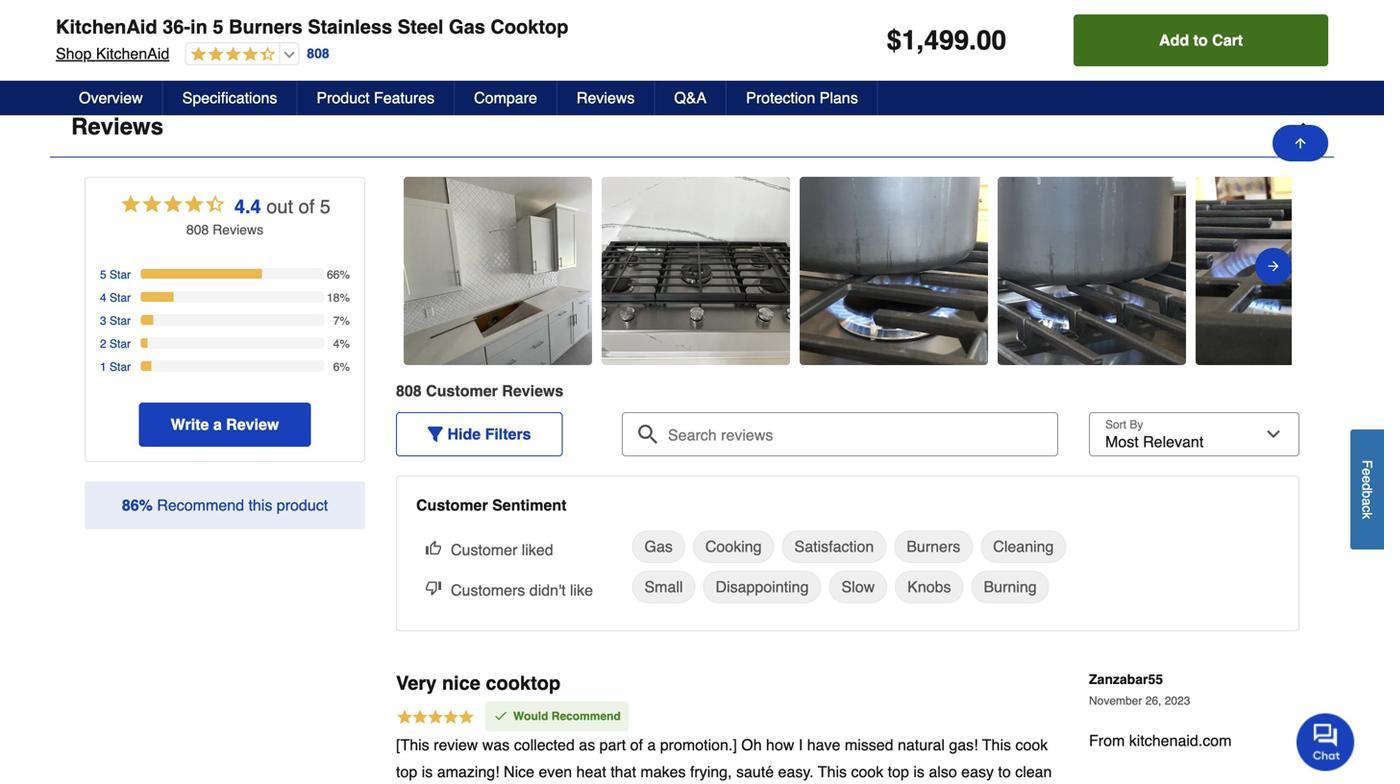 Task type: locate. For each thing, give the bounding box(es) containing it.
2 horizontal spatial deep
[[1165, 24, 1202, 41]]

1 horizontal spatial a
[[647, 737, 656, 754]]

2 horizontal spatial recessed
[[1206, 24, 1269, 41]]

2 vertical spatial 5
[[100, 268, 106, 282]]

5 star from the top
[[110, 361, 131, 374]]

recessed
[[384, 24, 447, 41], [932, 24, 995, 41], [1206, 24, 1269, 41]]

1 vertical spatial to
[[998, 764, 1011, 781]]

2 top from the left
[[888, 764, 909, 781]]

disappointing button
[[703, 571, 821, 604]]

customer liked
[[451, 541, 553, 559]]

kitchenaid
[[56, 16, 157, 38], [96, 45, 169, 62]]

1 horizontal spatial of
[[630, 737, 643, 754]]

1 deep recessed cell from the left
[[343, 23, 502, 42]]

1 vertical spatial this
[[818, 764, 847, 781]]

4 star
[[100, 291, 131, 305]]

of right out
[[299, 196, 315, 218]]

1 horizontal spatial to
[[1194, 31, 1208, 49]]

s down 4.4 on the left of page
[[257, 222, 263, 237]]

1 horizontal spatial deep recessed
[[891, 24, 995, 41]]

write a review
[[171, 416, 279, 434]]

1 horizontal spatial deep
[[891, 24, 928, 41]]

this down have
[[818, 764, 847, 781]]

1 horizontal spatial deep recessed cell
[[891, 23, 1050, 42]]

1 horizontal spatial 808
[[307, 46, 329, 61]]

promotion.]
[[660, 737, 737, 754]]

0 vertical spatial reviews
[[577, 89, 635, 107]]

zanzabar55 november 26, 2023
[[1089, 672, 1191, 708]]

3 star
[[100, 314, 131, 328]]

to right easy
[[998, 764, 1011, 781]]

deep recessed
[[343, 24, 447, 41], [891, 24, 995, 41], [1165, 24, 1269, 41]]

add to cart
[[1159, 31, 1243, 49]]

1 vertical spatial recommend
[[552, 710, 621, 723]]

2 horizontal spatial deep recessed
[[1165, 24, 1269, 41]]

e
[[1360, 468, 1375, 476], [1360, 476, 1375, 483]]

1 vertical spatial of
[[630, 737, 643, 754]]

cart
[[1212, 31, 1243, 49]]

cook right gas!
[[1016, 737, 1048, 754]]

0 vertical spatial review
[[213, 222, 257, 237]]

2 vertical spatial customer
[[451, 541, 518, 559]]

burners
[[229, 16, 303, 38]]

5 right in
[[213, 16, 223, 38]]

0 vertical spatial 808
[[307, 46, 329, 61]]

5 star
[[100, 268, 131, 282]]

1 horizontal spatial top
[[888, 764, 909, 781]]

5 inside 4.4 out of 5 808 review s
[[320, 196, 331, 218]]

0 horizontal spatial of
[[299, 196, 315, 218]]

1 horizontal spatial is
[[914, 764, 925, 781]]

recommend up as at left
[[552, 710, 621, 723]]

3 star from the top
[[110, 314, 131, 328]]

5 up 4
[[100, 268, 106, 282]]

deep left .
[[891, 24, 928, 41]]

liked
[[522, 541, 553, 559]]

1 horizontal spatial cook
[[1016, 737, 1048, 754]]

very nice cooktop
[[396, 672, 561, 695]]

2 vertical spatial 808
[[396, 382, 422, 400]]

deep recessed for third deep recessed cell from the right
[[343, 24, 447, 41]]

1 e from the top
[[1360, 468, 1375, 476]]

s
[[257, 222, 263, 237], [555, 382, 564, 400]]

protection
[[746, 89, 815, 107]]

a up k
[[1360, 498, 1375, 506]]

review down 4.4 on the left of page
[[213, 222, 257, 237]]

00
[[977, 25, 1007, 56]]

0 vertical spatial a
[[213, 416, 222, 434]]

c
[[1360, 506, 1375, 512]]

4%
[[333, 337, 350, 351]]

0 horizontal spatial deep
[[343, 24, 380, 41]]

review inside 4.4 out of 5 808 review s
[[213, 222, 257, 237]]

missed
[[845, 737, 894, 754]]

1 star from the top
[[110, 268, 131, 282]]

e up d
[[1360, 468, 1375, 476]]

slow button
[[829, 571, 887, 604]]

cooking surface type
[[84, 24, 245, 41]]

of inside 4.4 out of 5 808 review s
[[299, 196, 315, 218]]

a right write
[[213, 416, 222, 434]]

kitchenaid 36-in 5 burners stainless steel gas cooktop
[[56, 16, 569, 38]]

overview button
[[60, 81, 163, 115]]

review right write
[[226, 416, 279, 434]]

of
[[299, 196, 315, 218], [630, 737, 643, 754]]

1 horizontal spatial recessed
[[932, 24, 995, 41]]

4 star from the top
[[110, 337, 131, 351]]

is left also
[[914, 764, 925, 781]]

recommend
[[157, 497, 244, 514], [552, 710, 621, 723]]

customer up hide
[[426, 382, 498, 400]]

2 vertical spatial a
[[647, 737, 656, 754]]

would
[[513, 710, 548, 723]]

uploaded image image
[[404, 262, 592, 281], [602, 262, 790, 281], [800, 262, 988, 281], [998, 262, 1186, 281], [1196, 262, 1384, 281]]

d
[[1360, 483, 1375, 491]]

3 recessed from the left
[[1206, 24, 1269, 41]]

0 vertical spatial cook
[[1016, 737, 1048, 754]]

star right the 1
[[110, 361, 131, 374]]

0 vertical spatial to
[[1194, 31, 1208, 49]]

0 horizontal spatial recommend
[[157, 497, 244, 514]]

top down [this
[[396, 764, 417, 781]]

deep left steel
[[343, 24, 380, 41]]

star right 2
[[110, 337, 131, 351]]

2 horizontal spatial a
[[1360, 498, 1375, 506]]

0 horizontal spatial is
[[422, 764, 433, 781]]

0 vertical spatial of
[[299, 196, 315, 218]]

customer up thumb up image
[[416, 497, 488, 514]]

e up b
[[1360, 476, 1375, 483]]

hide filters button
[[396, 412, 563, 457]]

1 is from the left
[[422, 764, 433, 781]]

nice
[[442, 672, 481, 695]]

even
[[539, 764, 572, 781]]

2 star from the top
[[110, 291, 131, 305]]

0 horizontal spatial 5
[[100, 268, 106, 282]]

collected
[[514, 737, 575, 754]]

satisfaction
[[795, 538, 874, 556]]

deep left 'cart' at the top
[[1165, 24, 1202, 41]]

0 horizontal spatial cook
[[851, 764, 884, 781]]

4 uploaded image image from the left
[[998, 262, 1186, 281]]

86
[[122, 497, 139, 514]]

k
[[1360, 512, 1375, 519]]

2 horizontal spatial 5
[[320, 196, 331, 218]]

$
[[887, 25, 902, 56]]

1 vertical spatial 5
[[320, 196, 331, 218]]

customer up 'customers'
[[451, 541, 518, 559]]

2 deep recessed cell from the left
[[891, 23, 1050, 42]]

cooktop
[[486, 672, 561, 695]]

0 vertical spatial kitchenaid
[[56, 16, 157, 38]]

this up easy
[[982, 737, 1011, 754]]

1 recessed from the left
[[384, 24, 447, 41]]

5 right out
[[320, 196, 331, 218]]

from kitchenaid.com
[[1089, 732, 1232, 750]]

808
[[307, 46, 329, 61], [186, 222, 209, 237], [396, 382, 422, 400]]

protection plans button
[[727, 81, 878, 115]]

0 vertical spatial recommend
[[157, 497, 244, 514]]

kitchenaid up shop kitchenaid
[[56, 16, 157, 38]]

s up hide filters button
[[555, 382, 564, 400]]

is down [this
[[422, 764, 433, 781]]

2 horizontal spatial 808
[[396, 382, 422, 400]]

review
[[434, 737, 478, 754]]

reviews left q&a
[[577, 89, 635, 107]]

cleaning button
[[981, 531, 1067, 563]]

2 horizontal spatial deep recessed cell
[[1165, 23, 1324, 42]]

0 vertical spatial customer
[[426, 382, 498, 400]]

s inside 4.4 out of 5 808 review s
[[257, 222, 263, 237]]

2 vertical spatial review
[[226, 416, 279, 434]]

6%
[[333, 361, 350, 374]]

surface
[[149, 24, 206, 41]]

1 horizontal spatial s
[[555, 382, 564, 400]]

gas!
[[949, 737, 978, 754]]

0 horizontal spatial s
[[257, 222, 263, 237]]

4.4 stars image
[[186, 46, 275, 64], [119, 192, 227, 220]]

deep recessed for third deep recessed cell from left
[[1165, 24, 1269, 41]]

a up makes
[[647, 737, 656, 754]]

recessed right $
[[932, 24, 995, 41]]

star right 4
[[110, 291, 131, 305]]

filter image
[[428, 427, 443, 442]]

chevron up image
[[1294, 117, 1313, 137]]

was
[[482, 737, 510, 754]]

small button
[[632, 571, 696, 604]]

0 horizontal spatial 808
[[186, 222, 209, 237]]

0 horizontal spatial recessed
[[384, 24, 447, 41]]

0 horizontal spatial a
[[213, 416, 222, 434]]

star for 2 star
[[110, 337, 131, 351]]

deep
[[343, 24, 380, 41], [891, 24, 928, 41], [1165, 24, 1202, 41]]

1 vertical spatial kitchenaid
[[96, 45, 169, 62]]

3 deep recessed from the left
[[1165, 24, 1269, 41]]

0 vertical spatial this
[[982, 737, 1011, 754]]

0 horizontal spatial reviews
[[71, 113, 163, 140]]

recessed right 'add'
[[1206, 24, 1269, 41]]

customer for customer sentiment
[[416, 497, 488, 514]]

4.4 stars image left 4.4 on the left of page
[[119, 192, 227, 220]]

review up filters at the bottom left of page
[[502, 382, 555, 400]]

1 vertical spatial a
[[1360, 498, 1375, 506]]

star up 4 star
[[110, 268, 131, 282]]

1 horizontal spatial 5
[[213, 16, 223, 38]]

to inside [this review was collected as part of a promotion.] oh how i have missed natural gas! this cook top is amazing! nice even heat that makes frying, sauté easy. this cook top is also easy to clea
[[998, 764, 1011, 781]]

1,499
[[902, 25, 969, 56]]

1 deep from the left
[[343, 24, 380, 41]]

1 vertical spatial review
[[502, 382, 555, 400]]

compare button
[[455, 81, 558, 115]]

checkmark image
[[493, 709, 509, 724]]

customer
[[426, 382, 498, 400], [416, 497, 488, 514], [451, 541, 518, 559]]

1 vertical spatial customer
[[416, 497, 488, 514]]

recessed left 'gas'
[[384, 24, 447, 41]]

star right 3
[[110, 314, 131, 328]]

2
[[100, 337, 106, 351]]

0 vertical spatial 5
[[213, 16, 223, 38]]

3 uploaded image image from the left
[[800, 262, 988, 281]]

2 uploaded image image from the left
[[602, 262, 790, 281]]

1 deep recessed from the left
[[343, 24, 447, 41]]

5
[[213, 16, 223, 38], [320, 196, 331, 218], [100, 268, 106, 282]]

product
[[317, 89, 370, 107]]

reviews down the overview on the left top
[[71, 113, 163, 140]]

cook down the missed
[[851, 764, 884, 781]]

top
[[396, 764, 417, 781], [888, 764, 909, 781]]

deep recessed cell
[[343, 23, 502, 42], [891, 23, 1050, 42], [1165, 23, 1324, 42]]

star
[[110, 268, 131, 282], [110, 291, 131, 305], [110, 314, 131, 328], [110, 337, 131, 351], [110, 361, 131, 374]]

1 horizontal spatial recommend
[[552, 710, 621, 723]]

4.4 stars image down type
[[186, 46, 275, 64]]

review inside button
[[226, 416, 279, 434]]

kitchenaid down cooking
[[96, 45, 169, 62]]

0 vertical spatial s
[[257, 222, 263, 237]]

part
[[600, 737, 626, 754]]

1 vertical spatial 808
[[186, 222, 209, 237]]

heat
[[576, 764, 606, 781]]

0 horizontal spatial deep recessed cell
[[343, 23, 502, 42]]

burning
[[984, 578, 1037, 596]]

top down 'natural' on the bottom of the page
[[888, 764, 909, 781]]

of right part
[[630, 737, 643, 754]]

type
[[210, 24, 245, 41]]

3 deep from the left
[[1165, 24, 1202, 41]]

0 horizontal spatial top
[[396, 764, 417, 781]]

26,
[[1146, 695, 1162, 708]]

recommend right %
[[157, 497, 244, 514]]

0 horizontal spatial to
[[998, 764, 1011, 781]]

2 deep recessed from the left
[[891, 24, 995, 41]]

i
[[799, 737, 803, 754]]

to right 'add'
[[1194, 31, 1208, 49]]

0 horizontal spatial deep recessed
[[343, 24, 447, 41]]

is
[[422, 764, 433, 781], [914, 764, 925, 781]]

4.4 out of 5 808 review s
[[186, 196, 331, 237]]

f
[[1360, 460, 1375, 468]]

deep recessed for second deep recessed cell from the left
[[891, 24, 995, 41]]

q&a
[[674, 89, 707, 107]]



Task type: describe. For each thing, give the bounding box(es) containing it.
cooktop
[[491, 16, 569, 38]]

nice
[[504, 764, 535, 781]]

thumb up image
[[426, 540, 441, 556]]

2 deep from the left
[[891, 24, 928, 41]]

a inside [this review was collected as part of a promotion.] oh how i have missed natural gas! this cook top is amazing! nice even heat that makes frying, sauté easy. this cook top is also easy to clea
[[647, 737, 656, 754]]

0 vertical spatial 4.4 stars image
[[186, 46, 275, 64]]

808 for 808
[[307, 46, 329, 61]]

sentiment
[[492, 497, 567, 514]]

write a review button
[[139, 403, 311, 447]]

808 inside 4.4 out of 5 808 review s
[[186, 222, 209, 237]]

november
[[1089, 695, 1142, 708]]

gas button
[[632, 531, 685, 563]]

.
[[969, 25, 977, 56]]

knobs button
[[895, 571, 964, 604]]

5 uploaded image image from the left
[[1196, 262, 1384, 281]]

1 uploaded image image from the left
[[404, 262, 592, 281]]

star for 1 star
[[110, 361, 131, 374]]

star for 5 star
[[110, 268, 131, 282]]

makes
[[641, 764, 686, 781]]

burners button
[[894, 531, 973, 563]]

5 stars image
[[396, 709, 475, 729]]

808 customer review s
[[396, 382, 564, 400]]

hide
[[447, 425, 481, 443]]

shop
[[56, 45, 92, 62]]

in
[[190, 16, 207, 38]]

burners
[[907, 538, 961, 556]]

would recommend
[[513, 710, 621, 723]]

specifications
[[182, 89, 277, 107]]

to inside button
[[1194, 31, 1208, 49]]

808 for 808 customer review s
[[396, 382, 422, 400]]

1 star
[[100, 361, 131, 374]]

very
[[396, 672, 437, 695]]

add to cart button
[[1074, 14, 1329, 66]]

features
[[374, 89, 435, 107]]

5 for in
[[213, 16, 223, 38]]

1 horizontal spatial this
[[982, 737, 1011, 754]]

burning button
[[971, 571, 1049, 604]]

how
[[766, 737, 794, 754]]

1 vertical spatial 4.4 stars image
[[119, 192, 227, 220]]

36-
[[163, 16, 190, 38]]

easy
[[961, 764, 994, 781]]

1 vertical spatial reviews
[[71, 113, 163, 140]]

specifications button
[[163, 81, 297, 115]]

this
[[248, 497, 272, 514]]

knobs
[[908, 578, 951, 596]]

steel
[[398, 16, 444, 38]]

5 for of
[[320, 196, 331, 218]]

star for 3 star
[[110, 314, 131, 328]]

from
[[1089, 732, 1125, 750]]

easy.
[[778, 764, 814, 781]]

overview
[[79, 89, 143, 107]]

customers didn't like
[[451, 582, 593, 599]]

b
[[1360, 491, 1375, 498]]

1 top from the left
[[396, 764, 417, 781]]

%
[[139, 497, 153, 514]]

thumb down image
[[426, 581, 441, 596]]

kitchenaid.com
[[1129, 732, 1232, 750]]

2 is from the left
[[914, 764, 925, 781]]

2 e from the top
[[1360, 476, 1375, 483]]

1 vertical spatial cook
[[851, 764, 884, 781]]

customers
[[451, 582, 525, 599]]

0 horizontal spatial this
[[818, 764, 847, 781]]

Search reviews text field
[[630, 412, 1051, 445]]

product
[[277, 497, 328, 514]]

[this
[[396, 737, 429, 754]]

3 deep recessed cell from the left
[[1165, 23, 1324, 42]]

write
[[171, 416, 209, 434]]

3
[[100, 314, 106, 328]]

cooking
[[705, 538, 762, 556]]

chat invite button image
[[1297, 713, 1355, 771]]

natural
[[898, 737, 945, 754]]

q&a button
[[655, 81, 727, 115]]

of inside [this review was collected as part of a promotion.] oh how i have missed natural gas! this cook top is amazing! nice even heat that makes frying, sauté easy. this cook top is also easy to clea
[[630, 737, 643, 754]]

f e e d b a c k
[[1360, 460, 1375, 519]]

arrow up image
[[1293, 136, 1308, 151]]

compare
[[474, 89, 537, 107]]

add
[[1159, 31, 1189, 49]]

filters
[[485, 425, 531, 443]]

review for write a review
[[226, 416, 279, 434]]

sauté
[[736, 764, 774, 781]]

2023
[[1165, 695, 1191, 708]]

satisfaction button
[[782, 531, 887, 563]]

out
[[266, 196, 293, 218]]

2 recessed from the left
[[932, 24, 995, 41]]

gas
[[449, 16, 485, 38]]

1 horizontal spatial reviews
[[577, 89, 635, 107]]

1 vertical spatial s
[[555, 382, 564, 400]]

customer for customer liked
[[451, 541, 518, 559]]

oh
[[741, 737, 762, 754]]

1
[[100, 361, 106, 374]]

protection plans
[[746, 89, 858, 107]]

86 % recommend this product
[[122, 497, 328, 514]]

as
[[579, 737, 595, 754]]

small
[[645, 578, 683, 596]]

customer sentiment
[[416, 497, 567, 514]]

2 star
[[100, 337, 131, 351]]

also
[[929, 764, 957, 781]]

7%
[[333, 314, 350, 328]]

didn't
[[529, 582, 566, 599]]

hide filters
[[447, 425, 531, 443]]

arrow right image
[[1266, 255, 1281, 278]]

star for 4 star
[[110, 291, 131, 305]]

cooking
[[84, 24, 145, 41]]

4.4
[[234, 196, 261, 218]]

have
[[807, 737, 841, 754]]

zanzabar55
[[1089, 672, 1163, 687]]

cooking button
[[693, 531, 774, 563]]

review for 808 customer review s
[[502, 382, 555, 400]]

[this review was collected as part of a promotion.] oh how i have missed natural gas! this cook top is amazing! nice even heat that makes frying, sauté easy. this cook top is also easy to clea
[[396, 737, 1052, 783]]

4
[[100, 291, 106, 305]]

stainless
[[308, 16, 392, 38]]



Task type: vqa. For each thing, say whether or not it's contained in the screenshot.
2nd Deep recessed cell from the right
yes



